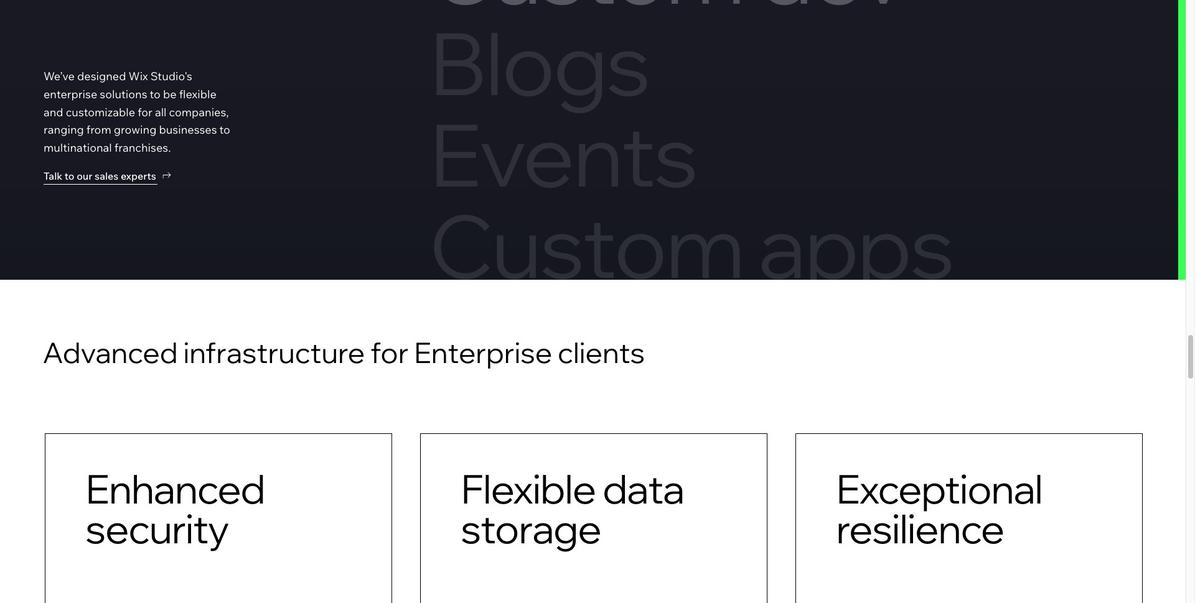 Task type: vqa. For each thing, say whether or not it's contained in the screenshot.
customizable
yes



Task type: locate. For each thing, give the bounding box(es) containing it.
1 horizontal spatial for
[[371, 335, 409, 371]]

to left our
[[65, 170, 74, 183]]

clients
[[558, 335, 645, 371]]

flexible
[[461, 464, 596, 514]]

2 vertical spatial to
[[65, 170, 74, 183]]

0 horizontal spatial for
[[138, 105, 152, 119]]

multinational
[[44, 141, 112, 155]]

sales
[[95, 170, 118, 183]]

security
[[85, 504, 228, 554]]

resilience
[[836, 504, 1004, 554]]

forms
[[429, 283, 678, 391]]

infrastructure
[[183, 335, 365, 371]]

businesses
[[159, 123, 217, 137]]

our
[[77, 170, 92, 183]]

0 vertical spatial to
[[150, 87, 161, 102]]

we've
[[44, 69, 75, 84]]

exceptional
[[836, 464, 1043, 514]]

customizable
[[66, 105, 135, 119]]

companies,
[[169, 105, 229, 119]]

flexible
[[179, 87, 217, 102]]

to
[[150, 87, 161, 102], [220, 123, 230, 137], [65, 170, 74, 183]]

2 horizontal spatial to
[[220, 123, 230, 137]]

membership
[[429, 465, 928, 574]]

to left be
[[150, 87, 161, 102]]

1 vertical spatial to
[[220, 123, 230, 137]]

data
[[603, 464, 684, 514]]

talk to our sales experts link
[[44, 166, 171, 186]]

exceptional resilience
[[836, 464, 1043, 554]]

enhanced
[[85, 464, 265, 514]]

designed
[[77, 69, 126, 84]]

ranging
[[44, 123, 84, 137]]

exceptional resilience list item
[[796, 434, 1143, 604]]

for
[[138, 105, 152, 119], [371, 335, 409, 371]]

list
[[45, 434, 1143, 604]]

events
[[429, 100, 697, 209]]

0 vertical spatial for
[[138, 105, 152, 119]]

1 vertical spatial for
[[371, 335, 409, 371]]

we've designed wix studio's enterprise solutions to be flexible and customizable for all companies, ranging from growing businesses to multinational franchises.
[[44, 69, 230, 155]]

to down companies,
[[220, 123, 230, 137]]



Task type: describe. For each thing, give the bounding box(es) containing it.
enhanced security list item
[[45, 434, 392, 604]]

apps
[[759, 191, 953, 300]]

talk
[[44, 170, 62, 183]]

all
[[155, 105, 167, 119]]

flexible data storage list item
[[420, 434, 768, 604]]

enhanced security
[[85, 464, 265, 554]]

growing
[[114, 123, 157, 137]]

enterprise
[[414, 335, 552, 371]]

0 horizontal spatial to
[[65, 170, 74, 183]]

storage
[[461, 504, 601, 554]]

from
[[86, 123, 111, 137]]

experts
[[121, 170, 156, 183]]

and
[[44, 105, 63, 119]]

enterprise
[[44, 87, 97, 102]]

talk to our sales experts
[[44, 170, 156, 183]]

blogs
[[429, 8, 649, 117]]

custom
[[429, 191, 744, 300]]

custom apps
[[429, 191, 953, 300]]

advanced
[[43, 335, 178, 371]]

solutions
[[100, 87, 147, 102]]

list containing enhanced security
[[45, 434, 1143, 604]]

1 horizontal spatial to
[[150, 87, 161, 102]]

flexible data storage
[[461, 464, 684, 554]]

wix
[[129, 69, 148, 84]]

headless
[[429, 374, 793, 483]]

be
[[163, 87, 177, 102]]

for inside "we've designed wix studio's enterprise solutions to be flexible and customizable for all companies, ranging from growing businesses to multinational franchises."
[[138, 105, 152, 119]]

advanced infrastructure for enterprise clients
[[43, 335, 645, 371]]

franchises.
[[114, 141, 171, 155]]

studio's
[[151, 69, 192, 84]]



